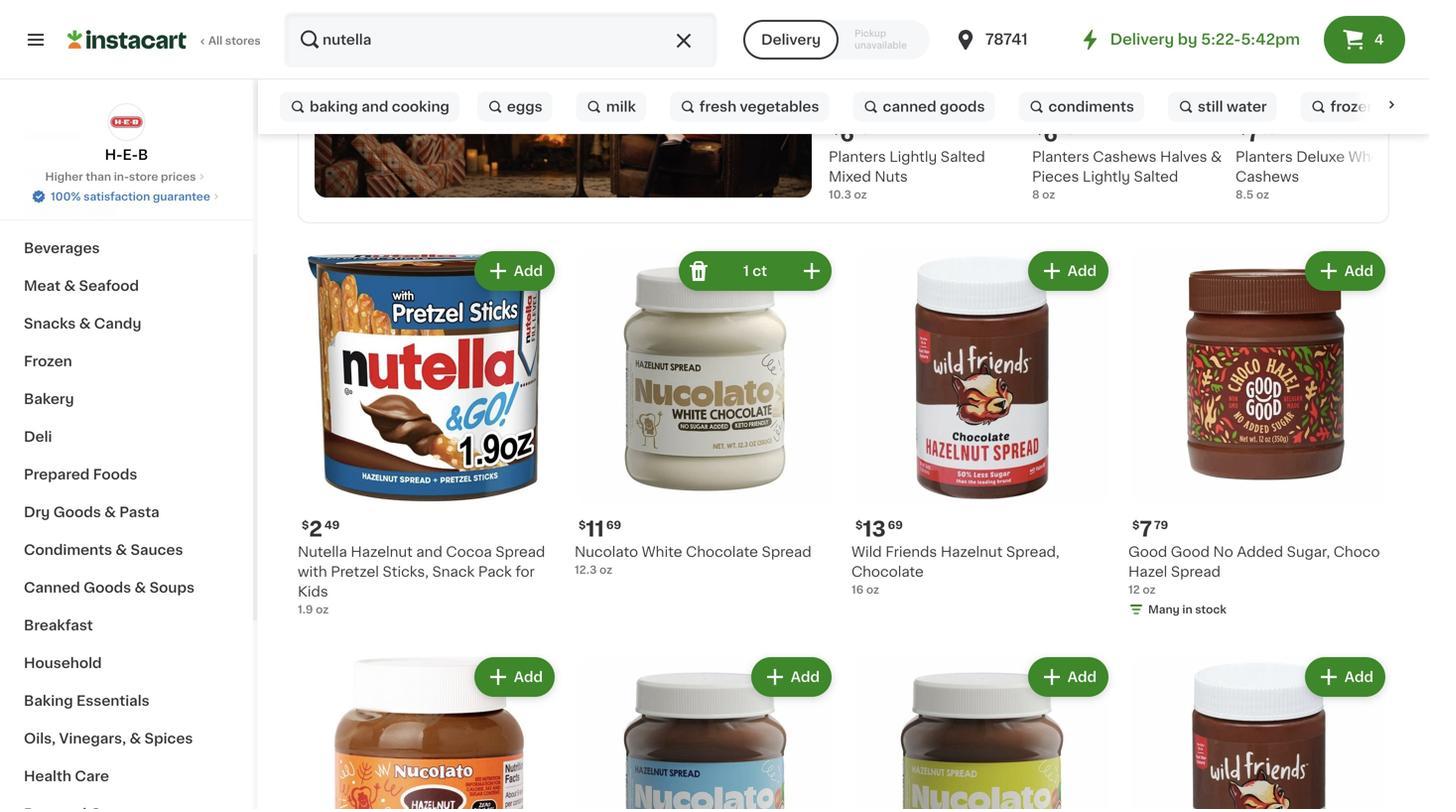 Task type: locate. For each thing, give the bounding box(es) containing it.
oz inside planters cashews halves & pieces lightly salted 8 oz
[[1043, 189, 1056, 200]]

2 horizontal spatial spread
[[1171, 565, 1221, 579]]

chocolate
[[686, 545, 758, 559], [852, 565, 924, 579]]

2 6 from the left
[[1044, 124, 1058, 144]]

oz right 8
[[1043, 189, 1056, 200]]

1 vertical spatial 7
[[1140, 519, 1153, 540]]

69 right 13
[[888, 520, 903, 531]]

None search field
[[284, 12, 718, 68]]

delivery for delivery
[[761, 33, 821, 47]]

good up hazel
[[1129, 545, 1168, 559]]

2 planters from the left
[[1032, 150, 1090, 164]]

oz right 8.5
[[1257, 189, 1270, 200]]

oz
[[854, 189, 867, 200], [1043, 189, 1056, 200], [1257, 189, 1270, 200], [600, 564, 613, 575], [866, 584, 880, 595], [1143, 584, 1156, 595], [316, 604, 329, 615]]

planters deluxe whole cashews 8.5 oz
[[1236, 150, 1393, 200]]

no
[[1214, 545, 1234, 559]]

$ up nucolato
[[579, 520, 586, 531]]

1 planters from the left
[[829, 150, 886, 164]]

frozen
[[1331, 100, 1376, 114]]

$ down the water
[[1240, 125, 1247, 136]]

2 horizontal spatial planters
[[1236, 150, 1293, 164]]

hazelnut inside nutella hazelnut and cocoa spread with pretzel sticks, snack pack for kids 1.9 oz
[[351, 545, 413, 559]]

0 vertical spatial and
[[362, 100, 389, 114]]

household
[[24, 656, 102, 670]]

oz down nucolato
[[600, 564, 613, 575]]

higher than in-store prices
[[45, 171, 196, 182]]

69 inside $ 13 69
[[888, 520, 903, 531]]

0 vertical spatial goods
[[53, 505, 101, 519]]

hazelnut inside wild friends hazelnut spread, chocolate 16 oz
[[941, 545, 1003, 559]]

chocolate right white
[[686, 545, 758, 559]]

0 horizontal spatial delivery
[[761, 33, 821, 47]]

69 down condiments
[[1060, 125, 1075, 136]]

1 ct
[[743, 264, 767, 278]]

all
[[208, 35, 223, 46]]

0 horizontal spatial 7
[[1140, 519, 1153, 540]]

hazelnut right friends
[[941, 545, 1003, 559]]

oz inside nutella hazelnut and cocoa spread with pretzel sticks, snack pack for kids 1.9 oz
[[316, 604, 329, 615]]

planters inside planters lightly salted mixed nuts 10.3 oz
[[829, 150, 886, 164]]

7
[[1247, 124, 1260, 144], [1140, 519, 1153, 540]]

$ inside $ 7 59
[[1240, 125, 1247, 136]]

household link
[[12, 644, 241, 682]]

planters up 'pieces'
[[1032, 150, 1090, 164]]

planters for 8.5
[[1236, 150, 1293, 164]]

still water link
[[1168, 87, 1277, 127]]

delivery left by
[[1111, 32, 1175, 47]]

product group containing 7
[[1129, 247, 1390, 621]]

7 inside item carousel region
[[1247, 124, 1260, 144]]

1 horizontal spatial hazelnut
[[941, 545, 1003, 559]]

49
[[324, 520, 340, 531]]

& right halves
[[1211, 150, 1222, 164]]

meat & seafood link
[[12, 267, 241, 305]]

oz inside nucolato white chocolate spread 12.3 oz
[[600, 564, 613, 575]]

and inside nutella hazelnut and cocoa spread with pretzel sticks, snack pack for kids 1.9 oz
[[416, 545, 443, 559]]

ct
[[753, 264, 767, 278]]

remove nucolato white chocolate spread image
[[687, 259, 711, 283]]

1 horizontal spatial cashews
[[1236, 170, 1300, 184]]

0 horizontal spatial salted
[[941, 150, 985, 164]]

oz inside good good no added sugar, choco hazel spread 12 oz
[[1143, 584, 1156, 595]]

deli
[[24, 430, 52, 444]]

produce
[[24, 166, 84, 180]]

oz right 16
[[866, 584, 880, 595]]

1 horizontal spatial spread
[[762, 545, 812, 559]]

oz right 1.9
[[316, 604, 329, 615]]

deluxe
[[1297, 150, 1345, 164]]

milk
[[606, 100, 636, 114]]

hazelnut up sticks,
[[351, 545, 413, 559]]

0 horizontal spatial 6
[[840, 124, 855, 144]]

$ inside $ 13 69
[[856, 520, 863, 531]]

4
[[1375, 33, 1384, 47]]

salted down halves
[[1134, 170, 1179, 184]]

& left sauces
[[116, 543, 127, 557]]

spices
[[144, 732, 193, 746]]

1 hazelnut from the left
[[351, 545, 413, 559]]

0 horizontal spatial 69
[[606, 520, 621, 531]]

1 horizontal spatial and
[[416, 545, 443, 559]]

2 horizontal spatial 69
[[1060, 125, 1075, 136]]

canned
[[24, 581, 80, 595]]

guarantee
[[153, 191, 210, 202]]

breakfast
[[24, 618, 93, 632]]

planters inside planters cashews halves & pieces lightly salted 8 oz
[[1032, 150, 1090, 164]]

$ left 49
[[302, 520, 309, 531]]

0 vertical spatial cashews
[[1093, 150, 1157, 164]]

frozen link
[[12, 342, 241, 380]]

7 for good good no added sugar, choco hazel spread
[[1140, 519, 1153, 540]]

69 for 11
[[606, 520, 621, 531]]

eggs link
[[477, 87, 553, 127]]

still
[[1198, 100, 1224, 114]]

5:22-
[[1201, 32, 1241, 47]]

& left spices
[[129, 732, 141, 746]]

0 horizontal spatial chocolate
[[686, 545, 758, 559]]

7 left 59
[[1247, 124, 1260, 144]]

69 for 6
[[1060, 125, 1075, 136]]

baking
[[24, 694, 73, 708]]

entrees
[[1380, 100, 1430, 114]]

snacks & candy link
[[12, 305, 241, 342]]

add
[[514, 264, 543, 278], [1068, 264, 1097, 278], [1345, 264, 1374, 278], [514, 670, 543, 684], [791, 670, 820, 684], [1068, 670, 1097, 684], [1345, 670, 1374, 684]]

chocolate inside wild friends hazelnut spread, chocolate 16 oz
[[852, 565, 924, 579]]

with
[[298, 565, 327, 579]]

$ inside $ 6 69
[[1036, 125, 1044, 136]]

&
[[1211, 150, 1222, 164], [66, 204, 77, 217], [64, 279, 76, 293], [79, 317, 91, 331], [104, 505, 116, 519], [116, 543, 127, 557], [135, 581, 146, 595], [129, 732, 141, 746]]

and right baking
[[362, 100, 389, 114]]

69 right 11
[[606, 520, 621, 531]]

lightly up the nuts
[[890, 150, 937, 164]]

4 button
[[1324, 16, 1406, 64]]

snack
[[432, 565, 475, 579]]

fresh vegetables
[[700, 100, 820, 114]]

0 vertical spatial salted
[[941, 150, 985, 164]]

product group containing 11
[[575, 247, 836, 578]]

nutella hazelnut and cocoa spread with pretzel sticks, snack pack for kids 1.9 oz
[[298, 545, 545, 615]]

1 horizontal spatial planters
[[1032, 150, 1090, 164]]

Search field
[[286, 14, 716, 66]]

soups
[[150, 581, 195, 595]]

0 vertical spatial chocolate
[[686, 545, 758, 559]]

1 vertical spatial goods
[[83, 581, 131, 595]]

6 left 19
[[840, 124, 855, 144]]

1 horizontal spatial 69
[[888, 520, 903, 531]]

1 good from the left
[[1129, 545, 1168, 559]]

goods down condiments & sauces
[[83, 581, 131, 595]]

meat
[[24, 279, 61, 293]]

0 horizontal spatial planters
[[829, 150, 886, 164]]

1 horizontal spatial delivery
[[1111, 32, 1175, 47]]

0 horizontal spatial good
[[1129, 545, 1168, 559]]

lightly right 'pieces'
[[1083, 170, 1131, 184]]

product group containing 13
[[852, 247, 1113, 598]]

cashews inside planters deluxe whole cashews 8.5 oz
[[1236, 170, 1300, 184]]

dairy
[[24, 204, 62, 217]]

cashews left halves
[[1093, 150, 1157, 164]]

spread up for
[[496, 545, 545, 559]]

3 planters from the left
[[1236, 150, 1293, 164]]

$ inside $ 7 79
[[1133, 520, 1140, 531]]

essentials
[[76, 694, 150, 708]]

oils,
[[24, 732, 56, 746]]

planters
[[829, 150, 886, 164], [1032, 150, 1090, 164], [1236, 150, 1293, 164]]

$ 11 69
[[579, 519, 621, 540]]

$
[[833, 125, 840, 136], [1036, 125, 1044, 136], [1240, 125, 1247, 136], [302, 520, 309, 531], [579, 520, 586, 531], [856, 520, 863, 531], [1133, 520, 1140, 531]]

1 vertical spatial chocolate
[[852, 565, 924, 579]]

11
[[586, 519, 604, 540]]

foods
[[93, 468, 137, 481]]

$ left 79
[[1133, 520, 1140, 531]]

spread down no on the bottom of the page
[[1171, 565, 1221, 579]]

satisfaction
[[84, 191, 150, 202]]

0 horizontal spatial cashews
[[1093, 150, 1157, 164]]

1 6 from the left
[[840, 124, 855, 144]]

1 horizontal spatial salted
[[1134, 170, 1179, 184]]

69 inside the $ 11 69
[[606, 520, 621, 531]]

product group containing 2
[[298, 247, 559, 617]]

salted inside planters cashews halves & pieces lightly salted 8 oz
[[1134, 170, 1179, 184]]

product group
[[298, 247, 559, 617], [575, 247, 836, 578], [852, 247, 1113, 598], [1129, 247, 1390, 621], [298, 653, 559, 809], [575, 653, 836, 809], [852, 653, 1113, 809], [1129, 653, 1390, 809]]

0 horizontal spatial lightly
[[890, 150, 937, 164]]

hazelnut
[[351, 545, 413, 559], [941, 545, 1003, 559]]

increment quantity of nucolato white chocolate spread image
[[800, 259, 824, 283]]

59
[[1262, 125, 1277, 136]]

spread inside nucolato white chocolate spread 12.3 oz
[[762, 545, 812, 559]]

& left pasta
[[104, 505, 116, 519]]

0 vertical spatial lightly
[[890, 150, 937, 164]]

1 vertical spatial cashews
[[1236, 170, 1300, 184]]

0 horizontal spatial and
[[362, 100, 389, 114]]

delivery button
[[744, 20, 839, 60]]

wild
[[852, 545, 882, 559]]

1 horizontal spatial 6
[[1044, 124, 1058, 144]]

1 vertical spatial salted
[[1134, 170, 1179, 184]]

and
[[362, 100, 389, 114], [416, 545, 443, 559]]

$ inside "$ 2 49"
[[302, 520, 309, 531]]

5:42pm
[[1241, 32, 1300, 47]]

12
[[1129, 584, 1140, 595]]

1 vertical spatial and
[[416, 545, 443, 559]]

oz right 10.3
[[854, 189, 867, 200]]

1 horizontal spatial 7
[[1247, 124, 1260, 144]]

dry goods & pasta link
[[12, 493, 241, 531]]

spread left wild
[[762, 545, 812, 559]]

beverages link
[[12, 229, 241, 267]]

pretzel
[[331, 565, 379, 579]]

good good no added sugar, choco hazel spread 12 oz
[[1129, 545, 1380, 595]]

spread
[[496, 545, 545, 559], [762, 545, 812, 559], [1171, 565, 1221, 579]]

baking essentials
[[24, 694, 150, 708]]

meat & seafood
[[24, 279, 139, 293]]

planters down $ 7 59
[[1236, 150, 1293, 164]]

0 horizontal spatial spread
[[496, 545, 545, 559]]

b
[[138, 148, 148, 162]]

lightly inside planters cashews halves & pieces lightly salted 8 oz
[[1083, 170, 1131, 184]]

and up sticks,
[[416, 545, 443, 559]]

100%
[[51, 191, 81, 202]]

& inside planters cashews halves & pieces lightly salted 8 oz
[[1211, 150, 1222, 164]]

cashews up 8.5
[[1236, 170, 1300, 184]]

$ left 19
[[833, 125, 840, 136]]

1 vertical spatial lightly
[[1083, 170, 1131, 184]]

1 horizontal spatial chocolate
[[852, 565, 924, 579]]

prices
[[161, 171, 196, 182]]

store
[[129, 171, 158, 182]]

snacks
[[24, 317, 76, 331]]

1 horizontal spatial good
[[1171, 545, 1210, 559]]

delivery inside delivery button
[[761, 33, 821, 47]]

$ up wild
[[856, 520, 863, 531]]

7 left 79
[[1140, 519, 1153, 540]]

$ inside the $ 6 19
[[833, 125, 840, 136]]

delivery inside the delivery by 5:22-5:42pm link
[[1111, 32, 1175, 47]]

wild friends hazelnut spread, chocolate 16 oz
[[852, 545, 1060, 595]]

6 up 'pieces'
[[1044, 124, 1058, 144]]

spread,
[[1006, 545, 1060, 559]]

goods for canned
[[83, 581, 131, 595]]

cashews inside planters cashews halves & pieces lightly salted 8 oz
[[1093, 150, 1157, 164]]

2 hazelnut from the left
[[941, 545, 1003, 559]]

delivery up vegetables
[[761, 33, 821, 47]]

good left no on the bottom of the page
[[1171, 545, 1210, 559]]

delivery
[[1111, 32, 1175, 47], [761, 33, 821, 47]]

oz right the "12"
[[1143, 584, 1156, 595]]

& left candy
[[79, 317, 91, 331]]

dairy & eggs
[[24, 204, 117, 217]]

planters up mixed
[[829, 150, 886, 164]]

goods down the prepared foods
[[53, 505, 101, 519]]

oz inside planters lightly salted mixed nuts 10.3 oz
[[854, 189, 867, 200]]

$ up 'pieces'
[[1036, 125, 1044, 136]]

69 inside $ 6 69
[[1060, 125, 1075, 136]]

1 horizontal spatial lightly
[[1083, 170, 1131, 184]]

planters inside planters deluxe whole cashews 8.5 oz
[[1236, 150, 1293, 164]]

78741
[[986, 32, 1028, 47]]

salted down goods
[[941, 150, 985, 164]]

goods for dry
[[53, 505, 101, 519]]

0 vertical spatial 7
[[1247, 124, 1260, 144]]

condiments
[[24, 543, 112, 557]]

$ inside the $ 11 69
[[579, 520, 586, 531]]

planters cashews halves & pieces lightly salted 8 oz
[[1032, 150, 1222, 200]]

chocolate down wild
[[852, 565, 924, 579]]

0 horizontal spatial hazelnut
[[351, 545, 413, 559]]



Task type: vqa. For each thing, say whether or not it's contained in the screenshot.
'Good' to the left
yes



Task type: describe. For each thing, give the bounding box(es) containing it.
nuts
[[875, 170, 908, 184]]

goods
[[940, 100, 985, 114]]

8
[[1032, 189, 1040, 200]]

canned goods & soups
[[24, 581, 195, 595]]

frozen entrees link
[[1301, 87, 1430, 127]]

canned goods & soups link
[[12, 569, 241, 607]]

100% satisfaction guarantee
[[51, 191, 210, 202]]

$ for $ 13 69
[[856, 520, 863, 531]]

dry goods & pasta
[[24, 505, 159, 519]]

condiments
[[1049, 100, 1135, 114]]

planters for nuts
[[829, 150, 886, 164]]

h-e-b link
[[105, 103, 148, 165]]

$ 7 79
[[1133, 519, 1169, 540]]

vinegars,
[[59, 732, 126, 746]]

$ 7 59
[[1240, 124, 1277, 144]]

delivery by 5:22-5:42pm
[[1111, 32, 1300, 47]]

baking essentials link
[[12, 682, 241, 720]]

choco
[[1334, 545, 1380, 559]]

bakery link
[[12, 380, 241, 418]]

whole
[[1349, 150, 1393, 164]]

pieces
[[1032, 170, 1079, 184]]

stock
[[1196, 604, 1227, 615]]

fresh
[[700, 100, 737, 114]]

prepared foods
[[24, 468, 137, 481]]

halves
[[1161, 150, 1208, 164]]

6 for planters cashews halves & pieces lightly salted
[[1044, 124, 1058, 144]]

spread inside good good no added sugar, choco hazel spread 12 oz
[[1171, 565, 1221, 579]]

salted inside planters lightly salted mixed nuts 10.3 oz
[[941, 150, 985, 164]]

white
[[642, 545, 683, 559]]

10.3
[[829, 189, 852, 200]]

milk link
[[576, 87, 646, 127]]

eggs
[[507, 100, 543, 114]]

16
[[852, 584, 864, 595]]

sticks,
[[383, 565, 429, 579]]

stores
[[225, 35, 261, 46]]

$ 6 69
[[1036, 124, 1075, 144]]

recipes link
[[12, 116, 241, 154]]

sugar,
[[1287, 545, 1330, 559]]

$ for $ 2 49
[[302, 520, 309, 531]]

nucolato
[[575, 545, 638, 559]]

$ for $ 7 79
[[1133, 520, 1140, 531]]

service type group
[[744, 20, 930, 60]]

pasta
[[119, 505, 159, 519]]

prepared foods link
[[12, 456, 241, 493]]

$ for $ 6 19
[[833, 125, 840, 136]]

$ 13 69
[[856, 519, 903, 540]]

vegetables
[[740, 100, 820, 114]]

& right meat
[[64, 279, 76, 293]]

by
[[1178, 32, 1198, 47]]

h-e-b logo image
[[108, 103, 145, 141]]

prepared
[[24, 468, 90, 481]]

condiments link
[[1019, 87, 1144, 127]]

many
[[1149, 604, 1180, 615]]

oils, vinegars, & spices link
[[12, 720, 241, 757]]

h-
[[105, 148, 123, 162]]

delivery for delivery by 5:22-5:42pm
[[1111, 32, 1175, 47]]

health
[[24, 769, 71, 783]]

69 for 13
[[888, 520, 903, 531]]

$ for $ 7 59
[[1240, 125, 1247, 136]]

kids
[[298, 585, 328, 599]]

7 for planters deluxe whole cashews
[[1247, 124, 1260, 144]]

oils, vinegars, & spices
[[24, 732, 193, 746]]

& down "100%"
[[66, 204, 77, 217]]

e-
[[123, 148, 138, 162]]

$ for $ 11 69
[[579, 520, 586, 531]]

100% satisfaction guarantee button
[[31, 185, 222, 205]]

nutella
[[298, 545, 347, 559]]

frozen entrees
[[1331, 100, 1430, 114]]

than
[[86, 171, 111, 182]]

spread inside nutella hazelnut and cocoa spread with pretzel sticks, snack pack for kids 1.9 oz
[[496, 545, 545, 559]]

chocolate inside nucolato white chocolate spread 12.3 oz
[[686, 545, 758, 559]]

2
[[309, 519, 323, 540]]

$ for $ 6 69
[[1036, 125, 1044, 136]]

added
[[1237, 545, 1284, 559]]

produce link
[[12, 154, 241, 192]]

& left soups
[[135, 581, 146, 595]]

hazel
[[1129, 565, 1168, 579]]

canned goods
[[883, 100, 985, 114]]

79
[[1155, 520, 1169, 531]]

lightly inside planters lightly salted mixed nuts 10.3 oz
[[890, 150, 937, 164]]

in
[[1183, 604, 1193, 615]]

many in stock
[[1149, 604, 1227, 615]]

baking
[[310, 100, 358, 114]]

instacart logo image
[[68, 28, 187, 52]]

canned goods link
[[853, 87, 995, 127]]

item carousel region
[[812, 0, 1430, 206]]

condiments & sauces
[[24, 543, 183, 557]]

all stores
[[208, 35, 261, 46]]

still water
[[1198, 100, 1267, 114]]

baking and cooking
[[310, 100, 450, 114]]

dairy & eggs link
[[12, 192, 241, 229]]

recommended searches element
[[274, 79, 1430, 134]]

6 for planters lightly salted mixed nuts
[[840, 124, 855, 144]]

and inside recommended searches element
[[362, 100, 389, 114]]

8.5
[[1236, 189, 1254, 200]]

oz inside planters deluxe whole cashews 8.5 oz
[[1257, 189, 1270, 200]]

fresh vegetables link
[[670, 87, 829, 127]]

frozen
[[24, 354, 72, 368]]

deli link
[[12, 418, 241, 456]]

pack
[[478, 565, 512, 579]]

planters for pieces
[[1032, 150, 1090, 164]]

oz inside wild friends hazelnut spread, chocolate 16 oz
[[866, 584, 880, 595]]

recipes
[[24, 128, 82, 142]]

2 good from the left
[[1171, 545, 1210, 559]]

condiments & sauces link
[[12, 531, 241, 569]]

candy
[[94, 317, 141, 331]]



